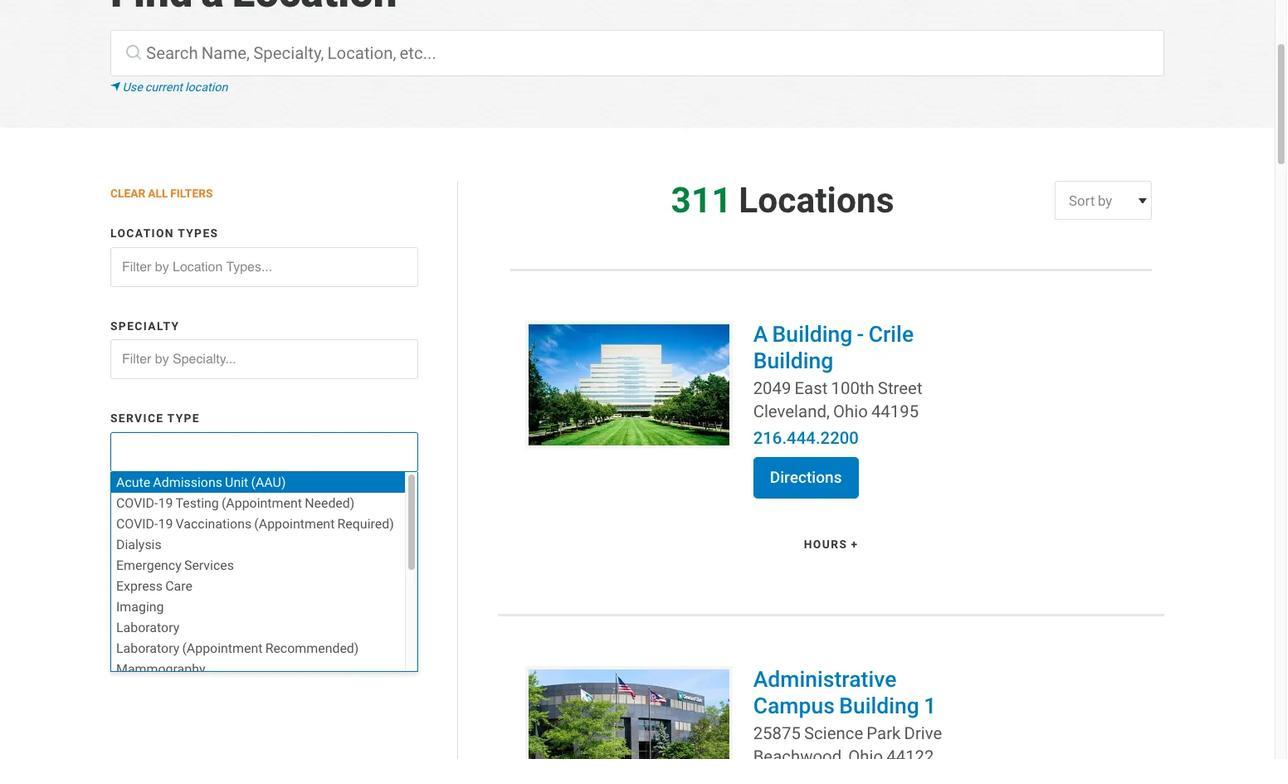 Task type: describe. For each thing, give the bounding box(es) containing it.
administrative campus building 1 25875 science park drive
[[754, 666, 943, 745]]

filters
[[170, 186, 213, 201]]

use current location icon image
[[110, 82, 120, 92]]

2 laboratory from the top
[[116, 640, 180, 657]]

required)
[[338, 516, 394, 532]]

Search Name, Specialty, Location, etc... search field
[[110, 30, 1165, 76]]

needed)
[[305, 495, 355, 511]]

(aau)
[[251, 474, 286, 491]]

0 vertical spatial (appointment
[[222, 495, 302, 511]]

building inside administrative campus building 1 25875 science park drive
[[840, 692, 920, 720]]

campus
[[754, 692, 835, 720]]

1 vertical spatial (appointment
[[254, 516, 335, 532]]

clear all filters link
[[110, 181, 418, 208]]

acute admissions unit (aau) covid-19 testing (appointment needed) covid-19 vaccinations (appointment required) dialysis emergency services express care imaging laboratory laboratory (appointment recommended) mammography
[[116, 474, 394, 677]]

administrative campus building 1 image
[[526, 666, 733, 760]]

ohio
[[834, 401, 868, 422]]

a
[[754, 320, 768, 348]]

street
[[878, 378, 923, 399]]

1
[[924, 692, 937, 720]]

216.444.2200 link
[[754, 427, 967, 451]]

25875 science park drive link
[[754, 723, 967, 760]]

clear
[[110, 186, 146, 201]]

all
[[148, 186, 168, 201]]

recommended)
[[265, 640, 359, 657]]

hours link
[[498, 529, 1165, 565]]

park
[[867, 723, 901, 745]]

a building - crile building image
[[526, 321, 733, 449]]

-
[[857, 320, 865, 348]]

service
[[110, 411, 164, 426]]

2 vertical spatial (appointment
[[182, 640, 263, 657]]

1 19 from the top
[[158, 495, 173, 511]]

administrative
[[754, 666, 897, 693]]

testing
[[176, 495, 219, 511]]

1 covid- from the top
[[116, 495, 158, 511]]

a building - crile building 2049 east 100th street cleveland, ohio 44195 216.444.2200
[[754, 320, 923, 449]]

use
[[122, 80, 143, 95]]

vaccinations
[[176, 516, 252, 532]]

clear all filters
[[110, 186, 213, 201]]

44195
[[872, 401, 919, 422]]

hours
[[804, 537, 848, 552]]

unit
[[225, 474, 249, 491]]

directions
[[770, 469, 842, 488]]

building left -
[[773, 320, 853, 348]]

2049
[[754, 378, 792, 399]]

crile
[[869, 320, 914, 348]]

administrative campus building 1 link
[[754, 666, 937, 720]]

location
[[110, 226, 174, 241]]



Task type: vqa. For each thing, say whether or not it's contained in the screenshot.
Campus
yes



Task type: locate. For each thing, give the bounding box(es) containing it.
emergency
[[116, 557, 182, 574]]

east
[[795, 378, 828, 399]]

a building - crile building link
[[754, 320, 914, 374]]

science
[[805, 723, 864, 745]]

drive
[[905, 723, 943, 745]]

cleveland,
[[754, 401, 830, 422]]

laboratory
[[116, 619, 180, 636], [116, 640, 180, 657]]

0 vertical spatial 19
[[158, 495, 173, 511]]

service type
[[110, 411, 200, 426]]

(appointment down (aau)
[[222, 495, 302, 511]]

1 laboratory from the top
[[116, 619, 180, 636]]

311 locations
[[671, 178, 895, 223]]

covid-
[[116, 495, 158, 511], [116, 516, 158, 532]]

care
[[165, 578, 193, 594]]

2 covid- from the top
[[116, 516, 158, 532]]

0 vertical spatial covid-
[[116, 495, 158, 511]]

mammography
[[116, 661, 206, 677]]

directions link
[[754, 458, 859, 499]]

19 down admissions
[[158, 495, 173, 511]]

covid- up dialysis
[[116, 516, 158, 532]]

19 up dialysis
[[158, 516, 173, 532]]

express
[[116, 578, 163, 594]]

current
[[145, 80, 183, 95]]

use current location
[[120, 80, 228, 95]]

1 vertical spatial laboratory
[[116, 640, 180, 657]]

2 19 from the top
[[158, 516, 173, 532]]

None text field
[[115, 249, 413, 285], [115, 342, 413, 378], [115, 434, 253, 471], [115, 249, 413, 285], [115, 342, 413, 378], [115, 434, 253, 471]]

location
[[185, 80, 228, 95]]

1 vertical spatial 19
[[158, 516, 173, 532]]

imaging
[[116, 599, 164, 615]]

dialysis
[[116, 536, 162, 553]]

216.444.2200
[[754, 427, 859, 449]]

type
[[167, 411, 200, 426]]

location types
[[110, 226, 219, 241]]

building up east
[[754, 347, 834, 374]]

building
[[773, 320, 853, 348], [754, 347, 834, 374], [840, 692, 920, 720]]

building up park
[[840, 692, 920, 720]]

100th
[[832, 378, 875, 399]]

laboratory down imaging
[[116, 619, 180, 636]]

acute
[[116, 474, 150, 491]]

19
[[158, 495, 173, 511], [158, 516, 173, 532]]

covid- down acute
[[116, 495, 158, 511]]

311
[[671, 178, 732, 223]]

specialty
[[110, 318, 180, 333]]

(appointment down needed)
[[254, 516, 335, 532]]

types
[[178, 226, 219, 241]]

admissions
[[153, 474, 222, 491]]

(appointment
[[222, 495, 302, 511], [254, 516, 335, 532], [182, 640, 263, 657]]

services
[[184, 557, 234, 574]]

(appointment up mammography
[[182, 640, 263, 657]]

25875
[[754, 723, 801, 745]]

0 vertical spatial laboratory
[[116, 619, 180, 636]]

locations
[[739, 178, 895, 223]]

laboratory up mammography
[[116, 640, 180, 657]]

use current location link
[[110, 79, 1165, 96]]

1 vertical spatial covid-
[[116, 516, 158, 532]]



